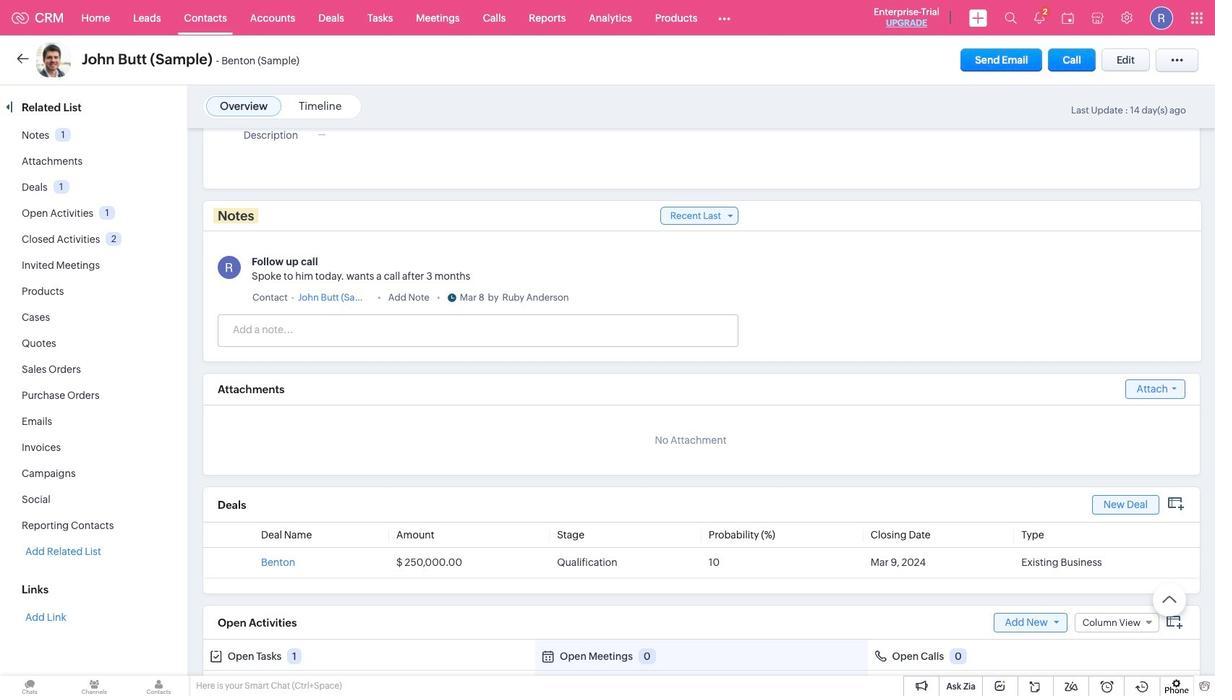 Task type: describe. For each thing, give the bounding box(es) containing it.
Other Modules field
[[709, 6, 740, 29]]

profile element
[[1142, 0, 1182, 35]]

signals element
[[1026, 0, 1053, 35]]

create menu element
[[961, 0, 996, 35]]

profile image
[[1150, 6, 1174, 29]]

channels image
[[65, 676, 124, 697]]

logo image
[[12, 12, 29, 24]]

search element
[[996, 0, 1026, 35]]

chats image
[[0, 676, 59, 697]]

Add a note... field
[[218, 323, 737, 337]]



Task type: vqa. For each thing, say whether or not it's contained in the screenshot.
Filter By Fields dropdown button
no



Task type: locate. For each thing, give the bounding box(es) containing it.
calendar image
[[1062, 12, 1074, 24]]

create menu image
[[969, 9, 988, 26]]

contacts image
[[129, 676, 189, 697]]

search image
[[1005, 12, 1017, 24]]



